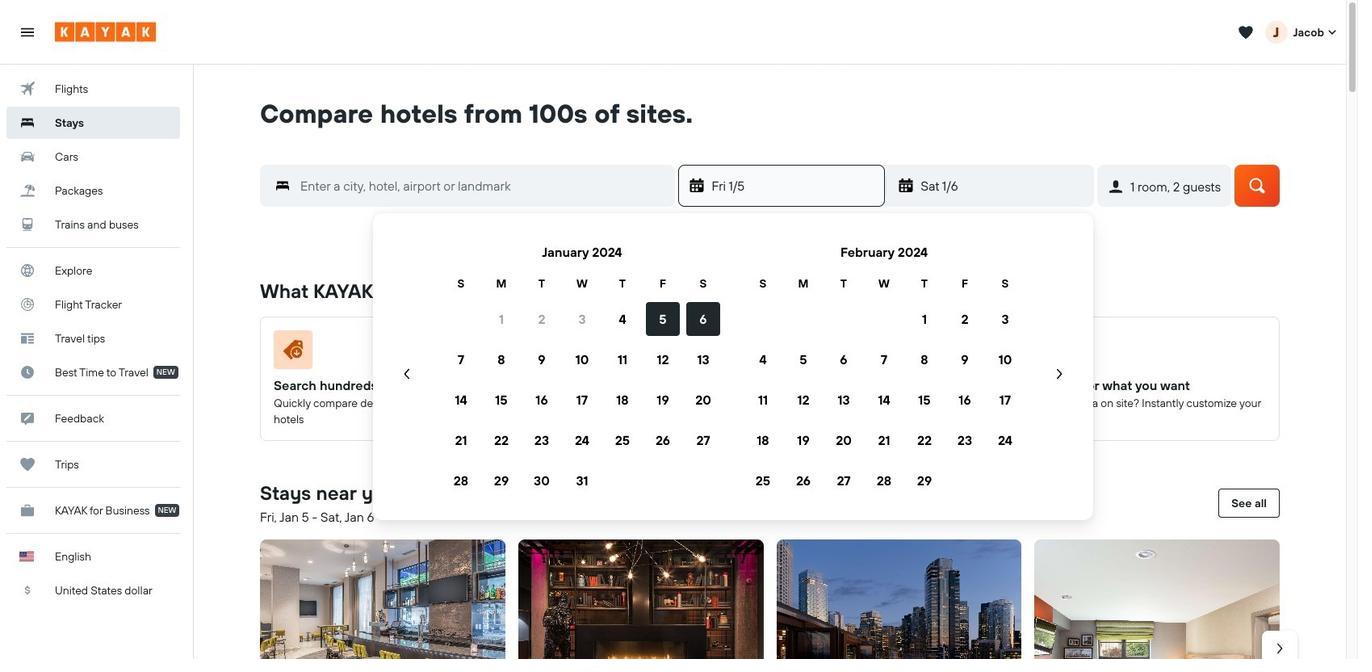 Task type: locate. For each thing, give the bounding box(es) containing it.
row
[[441, 275, 724, 292], [743, 275, 1026, 292], [441, 299, 724, 339], [743, 299, 1026, 339], [441, 339, 724, 380], [743, 339, 1026, 380], [441, 380, 724, 420], [743, 380, 1026, 420], [441, 420, 724, 460], [743, 420, 1026, 460], [441, 460, 724, 501], [743, 460, 1026, 501]]

start date calendar input element
[[393, 233, 1074, 501]]

1 horizontal spatial grid
[[743, 233, 1026, 501]]

0 horizontal spatial grid
[[441, 233, 724, 501]]

4 figure from the left
[[1049, 330, 1260, 376]]

1 grid from the left
[[441, 233, 724, 501]]

figure
[[274, 330, 485, 376], [532, 330, 744, 376], [790, 330, 1002, 376], [1049, 330, 1260, 376]]

previous month image
[[399, 366, 415, 382]]

None search field
[[236, 129, 1305, 239]]

hampton inn & suites seattle-downtown element
[[1035, 540, 1280, 659]]

grid
[[441, 233, 724, 501], [743, 233, 1026, 501]]

springhill suites seattle downtown element
[[260, 540, 505, 659]]

moxy seattle downtown element
[[518, 540, 764, 659]]

Enter a city, hotel, airport or landmark text field
[[291, 174, 675, 197]]



Task type: describe. For each thing, give the bounding box(es) containing it.
astra hotel, seattle, a tribute portfolio hotel element
[[777, 540, 1022, 659]]

stays near you carousel region
[[254, 533, 1298, 659]]

3 figure from the left
[[790, 330, 1002, 376]]

forward image
[[1272, 641, 1288, 657]]

navigation menu image
[[19, 24, 36, 40]]

united states (english) image
[[19, 552, 34, 561]]

next month image
[[1052, 366, 1068, 382]]

1 figure from the left
[[274, 330, 485, 376]]

2 figure from the left
[[532, 330, 744, 376]]

2 grid from the left
[[743, 233, 1026, 501]]



Task type: vqa. For each thing, say whether or not it's contained in the screenshot.
Stays near you carousel region
yes



